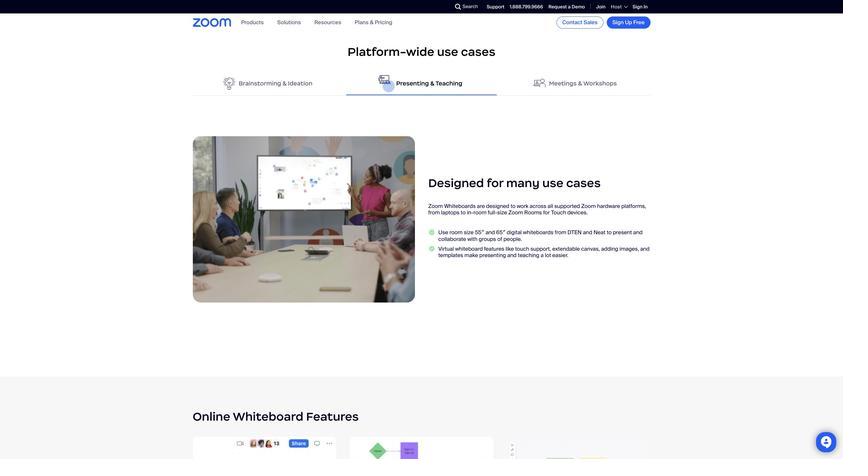 Task type: describe. For each thing, give the bounding box(es) containing it.
0 horizontal spatial for
[[487, 176, 503, 190]]

room inside the zoom whiteboards are designed to work across all supported zoom hardware platforms, from laptops to in-room full-size zoom rooms for touch devices.
[[473, 209, 487, 216]]

teaching
[[518, 252, 539, 259]]

tabs tab list
[[193, 72, 650, 96]]

resources button
[[314, 19, 341, 26]]

host
[[611, 4, 622, 10]]

designed
[[428, 176, 484, 190]]

features
[[484, 245, 504, 252]]

many
[[506, 176, 540, 190]]

zoom whiteboards are designed to work across all supported zoom hardware platforms, from laptops to in-room full-size zoom rooms for touch devices.
[[428, 203, 646, 216]]

laptops
[[441, 209, 459, 216]]

solutions
[[277, 19, 301, 26]]

office workers focused on whiteboard in conference room image
[[193, 136, 415, 303]]

across
[[530, 203, 546, 210]]

support
[[487, 4, 504, 10]]

sign for sign in
[[633, 4, 643, 10]]

demo
[[572, 4, 585, 10]]

support,
[[530, 245, 551, 252]]

0 vertical spatial cases
[[461, 44, 495, 59]]

brainstorming & ideation button
[[193, 72, 343, 95]]

sign in link
[[633, 4, 648, 10]]

a inside virtual whiteboard features like touch support, extendable canvas, adding images, and templates make presenting and teaching a lot easier.
[[541, 252, 544, 259]]

brainstorming
[[239, 80, 281, 87]]

use
[[438, 229, 448, 236]]

& for teaching
[[430, 80, 434, 87]]

join
[[596, 4, 606, 10]]

teaching
[[435, 80, 462, 87]]

0 vertical spatial use
[[437, 44, 458, 59]]

lot
[[545, 252, 551, 259]]

platform-
[[348, 44, 406, 59]]

online whiteboard features
[[193, 409, 359, 424]]

search image
[[455, 4, 461, 10]]

1.888.799.9666
[[510, 4, 543, 10]]

sales
[[584, 19, 598, 26]]

groups
[[479, 236, 496, 243]]

1.888.799.9666 link
[[510, 4, 543, 10]]

size inside the zoom whiteboards are designed to work across all supported zoom hardware platforms, from laptops to in-room full-size zoom rooms for touch devices.
[[497, 209, 507, 216]]

and down the people. in the right bottom of the page
[[507, 252, 517, 259]]

sign up free
[[612, 19, 645, 26]]

platforms,
[[621, 203, 646, 210]]

room inside use room size 55″ and 65″ digital whiteboards from dten and neat to present and collaborate with groups of people.
[[449, 229, 463, 236]]

host button
[[611, 4, 627, 10]]

request a demo
[[548, 4, 585, 10]]

whiteboard
[[233, 409, 303, 424]]

from inside the zoom whiteboards are designed to work across all supported zoom hardware platforms, from laptops to in-room full-size zoom rooms for touch devices.
[[428, 209, 440, 216]]

easier.
[[552, 252, 568, 259]]

meetings & workshops
[[549, 80, 617, 87]]

devices.
[[567, 209, 588, 216]]

meetings
[[549, 80, 577, 87]]

products button
[[241, 19, 264, 26]]

use inside presenting & teaching "tab panel"
[[542, 176, 563, 190]]

person infront of a computer image
[[533, 77, 546, 88]]

make
[[464, 252, 478, 259]]

whiteboards
[[523, 229, 553, 236]]

join link
[[596, 4, 606, 10]]

rooms
[[524, 209, 542, 216]]

templates
[[438, 252, 463, 259]]

request
[[548, 4, 567, 10]]

in
[[644, 4, 648, 10]]

online
[[193, 409, 230, 424]]

sign for sign up free
[[612, 19, 624, 26]]

request a demo link
[[548, 4, 585, 10]]

wide
[[406, 44, 434, 59]]

work
[[517, 203, 528, 210]]

search
[[463, 3, 478, 9]]

with
[[467, 236, 477, 243]]

digital
[[507, 229, 522, 236]]

65″
[[496, 229, 505, 236]]

virtual
[[438, 245, 454, 252]]

ideation
[[288, 80, 312, 87]]

presenting & teaching button
[[346, 72, 497, 95]]

1 horizontal spatial to
[[511, 203, 515, 210]]

size inside use room size 55″ and 65″ digital whiteboards from dten and neat to present and collaborate with groups of people.
[[464, 229, 474, 236]]

support link
[[487, 4, 504, 10]]

products
[[241, 19, 264, 26]]

neat
[[594, 229, 605, 236]]

to inside use room size 55″ and 65″ digital whiteboards from dten and neat to present and collaborate with groups of people.
[[607, 229, 612, 236]]

dten
[[568, 229, 582, 236]]

plans & pricing
[[355, 19, 392, 26]]

whiteboard
[[455, 245, 483, 252]]



Task type: vqa. For each thing, say whether or not it's contained in the screenshot.
first Product from the top
no



Task type: locate. For each thing, give the bounding box(es) containing it.
0 horizontal spatial use
[[437, 44, 458, 59]]

lightbulb image
[[223, 77, 235, 90]]

0 horizontal spatial sign
[[612, 19, 624, 26]]

for inside the zoom whiteboards are designed to work across all supported zoom hardware platforms, from laptops to in-room full-size zoom rooms for touch devices.
[[543, 209, 550, 216]]

presenting
[[479, 252, 506, 259]]

designed
[[486, 203, 509, 210]]

workshops
[[583, 80, 617, 87]]

1 horizontal spatial cases
[[566, 176, 601, 190]]

supported
[[554, 203, 580, 210]]

collaborate
[[438, 236, 466, 243]]

size left 55″
[[464, 229, 474, 236]]

free
[[633, 19, 645, 26]]

2 horizontal spatial to
[[607, 229, 612, 236]]

room left full-
[[473, 209, 487, 216]]

& left ideation at the left
[[283, 80, 287, 87]]

0 vertical spatial a
[[568, 4, 571, 10]]

presenting & teaching tab panel
[[193, 123, 650, 323]]

& right meetings at the top right
[[578, 80, 582, 87]]

from left dten
[[555, 229, 566, 236]]

images,
[[619, 245, 639, 252]]

0 horizontal spatial a
[[541, 252, 544, 259]]

touch
[[515, 245, 529, 252]]

up
[[625, 19, 632, 26]]

sign left in
[[633, 4, 643, 10]]

hardware
[[597, 203, 620, 210]]

zoom left whiteboards
[[428, 203, 443, 210]]

contact sales
[[562, 19, 598, 26]]

0 horizontal spatial to
[[461, 209, 466, 216]]

use room size 55″ and 65″ digital whiteboards from dten and neat to present and collaborate with groups of people.
[[438, 229, 643, 243]]

1 horizontal spatial size
[[497, 209, 507, 216]]

1 vertical spatial size
[[464, 229, 474, 236]]

plans
[[355, 19, 369, 26]]

sign left up
[[612, 19, 624, 26]]

and left neat at right
[[583, 229, 592, 236]]

pricing
[[375, 19, 392, 26]]

from inside use room size 55″ and 65″ digital whiteboards from dten and neat to present and collaborate with groups of people.
[[555, 229, 566, 236]]

people.
[[503, 236, 522, 243]]

to left the "in-"
[[461, 209, 466, 216]]

contact sales link
[[557, 16, 603, 29]]

canvas,
[[581, 245, 600, 252]]

meetings & workshops button
[[500, 72, 650, 95]]

1 vertical spatial use
[[542, 176, 563, 190]]

room
[[473, 209, 487, 216], [449, 229, 463, 236]]

1 vertical spatial cases
[[566, 176, 601, 190]]

0 vertical spatial room
[[473, 209, 487, 216]]

a left demo
[[568, 4, 571, 10]]

presenting & teaching
[[396, 80, 462, 87]]

and right images, on the right bottom of the page
[[640, 245, 650, 252]]

plans & pricing link
[[355, 19, 392, 26]]

for up designed
[[487, 176, 503, 190]]

and right 55″
[[485, 229, 495, 236]]

sign in
[[633, 4, 648, 10]]

from
[[428, 209, 440, 216], [555, 229, 566, 236]]

virtual whiteboard features like touch support, extendable canvas, adding images, and templates make presenting and teaching a lot easier.
[[438, 245, 650, 259]]

are
[[477, 203, 485, 210]]

1 vertical spatial sign
[[612, 19, 624, 26]]

search image
[[455, 4, 461, 10]]

1 horizontal spatial room
[[473, 209, 487, 216]]

0 horizontal spatial zoom
[[428, 203, 443, 210]]

of
[[497, 236, 502, 243]]

0 vertical spatial size
[[497, 209, 507, 216]]

1 vertical spatial a
[[541, 252, 544, 259]]

0 vertical spatial sign
[[633, 4, 643, 10]]

a left lot
[[541, 252, 544, 259]]

1 vertical spatial from
[[555, 229, 566, 236]]

None search field
[[430, 1, 457, 12]]

1 horizontal spatial sign
[[633, 4, 643, 10]]

1 horizontal spatial use
[[542, 176, 563, 190]]

room right use
[[449, 229, 463, 236]]

zoom left hardware at the top of page
[[581, 203, 596, 210]]

adding
[[601, 245, 618, 252]]

sign
[[633, 4, 643, 10], [612, 19, 624, 26]]

use up all
[[542, 176, 563, 190]]

contact
[[562, 19, 582, 26]]

use right wide
[[437, 44, 458, 59]]

1 horizontal spatial a
[[568, 4, 571, 10]]

brainstorming & ideation
[[239, 80, 312, 87]]

for
[[487, 176, 503, 190], [543, 209, 550, 216]]

0 vertical spatial for
[[487, 176, 503, 190]]

video player application
[[422, 0, 843, 26]]

& for ideation
[[283, 80, 287, 87]]

features
[[306, 409, 359, 424]]

zoom
[[428, 203, 443, 210], [581, 203, 596, 210], [508, 209, 523, 216]]

0 horizontal spatial from
[[428, 209, 440, 216]]

to right neat at right
[[607, 229, 612, 236]]

present
[[613, 229, 632, 236]]

size
[[497, 209, 507, 216], [464, 229, 474, 236]]

& for workshops
[[578, 80, 582, 87]]

2 horizontal spatial zoom
[[581, 203, 596, 210]]

presenting
[[396, 80, 429, 87]]

1 horizontal spatial from
[[555, 229, 566, 236]]

designed for many use cases
[[428, 176, 601, 190]]

platform-wide use cases
[[348, 44, 495, 59]]

0 horizontal spatial cases
[[461, 44, 495, 59]]

sign up free link
[[607, 16, 650, 29]]

whiteboards
[[444, 203, 476, 210]]

touch
[[551, 209, 566, 216]]

& for pricing
[[370, 19, 374, 26]]

like
[[506, 245, 514, 252]]

for left touch
[[543, 209, 550, 216]]

in-
[[467, 209, 473, 216]]

from left laptops
[[428, 209, 440, 216]]

cases
[[461, 44, 495, 59], [566, 176, 601, 190]]

1 vertical spatial room
[[449, 229, 463, 236]]

1 horizontal spatial zoom
[[508, 209, 523, 216]]

& right plans
[[370, 19, 374, 26]]

and right present
[[633, 229, 643, 236]]

to
[[511, 203, 515, 210], [461, 209, 466, 216], [607, 229, 612, 236]]

0 horizontal spatial size
[[464, 229, 474, 236]]

cases inside presenting & teaching "tab panel"
[[566, 176, 601, 190]]

full-
[[488, 209, 497, 216]]

& left teaching
[[430, 80, 434, 87]]

zoom logo image
[[193, 18, 231, 27]]

0 horizontal spatial room
[[449, 229, 463, 236]]

& inside "button"
[[430, 80, 434, 87]]

1 horizontal spatial for
[[543, 209, 550, 216]]

55″
[[475, 229, 484, 236]]

person prsenting to a crowd image
[[379, 75, 391, 85]]

to left the "work"
[[511, 203, 515, 210]]

0 vertical spatial from
[[428, 209, 440, 216]]

&
[[370, 19, 374, 26], [283, 80, 287, 87], [430, 80, 434, 87], [578, 80, 582, 87]]

size up 65″
[[497, 209, 507, 216]]

zoom left rooms
[[508, 209, 523, 216]]

solutions button
[[277, 19, 301, 26]]

all
[[548, 203, 553, 210]]

a
[[568, 4, 571, 10], [541, 252, 544, 259]]

resources
[[314, 19, 341, 26]]

1 vertical spatial for
[[543, 209, 550, 216]]

use
[[437, 44, 458, 59], [542, 176, 563, 190]]



